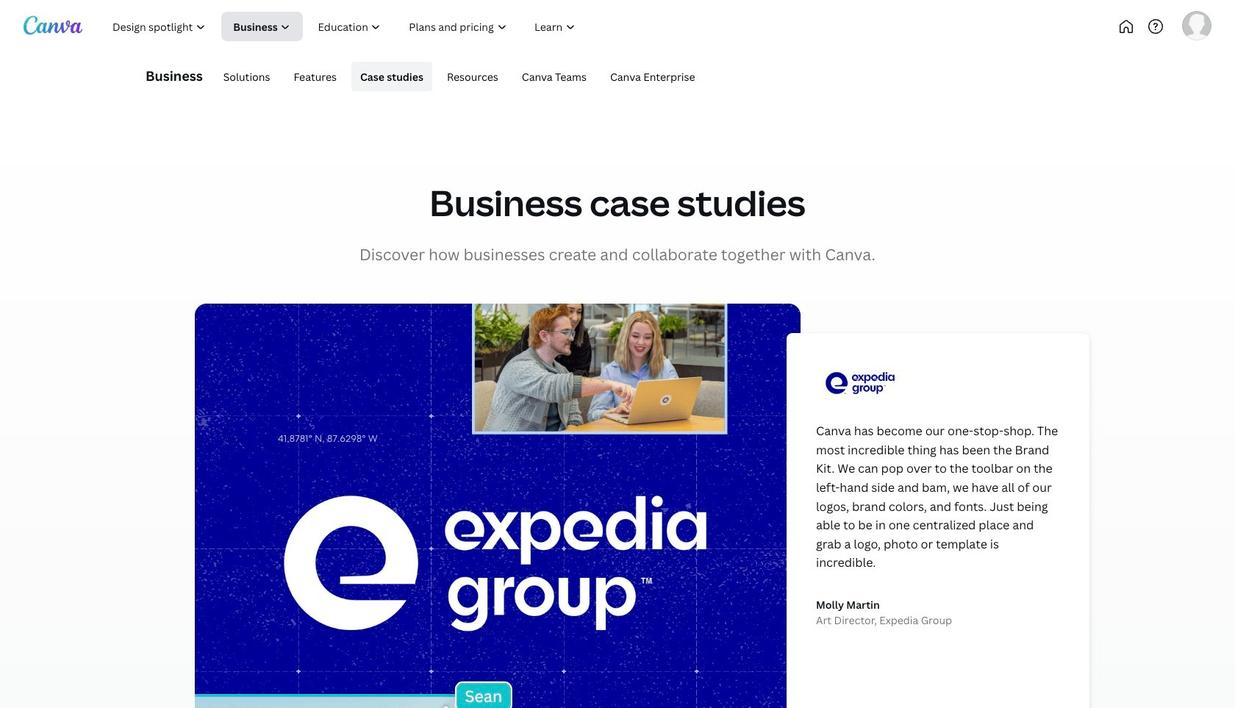 Task type: vqa. For each thing, say whether or not it's contained in the screenshot.
menu bar
yes



Task type: locate. For each thing, give the bounding box(es) containing it.
top level navigation element
[[100, 12, 638, 41]]

menu bar
[[209, 62, 704, 91]]



